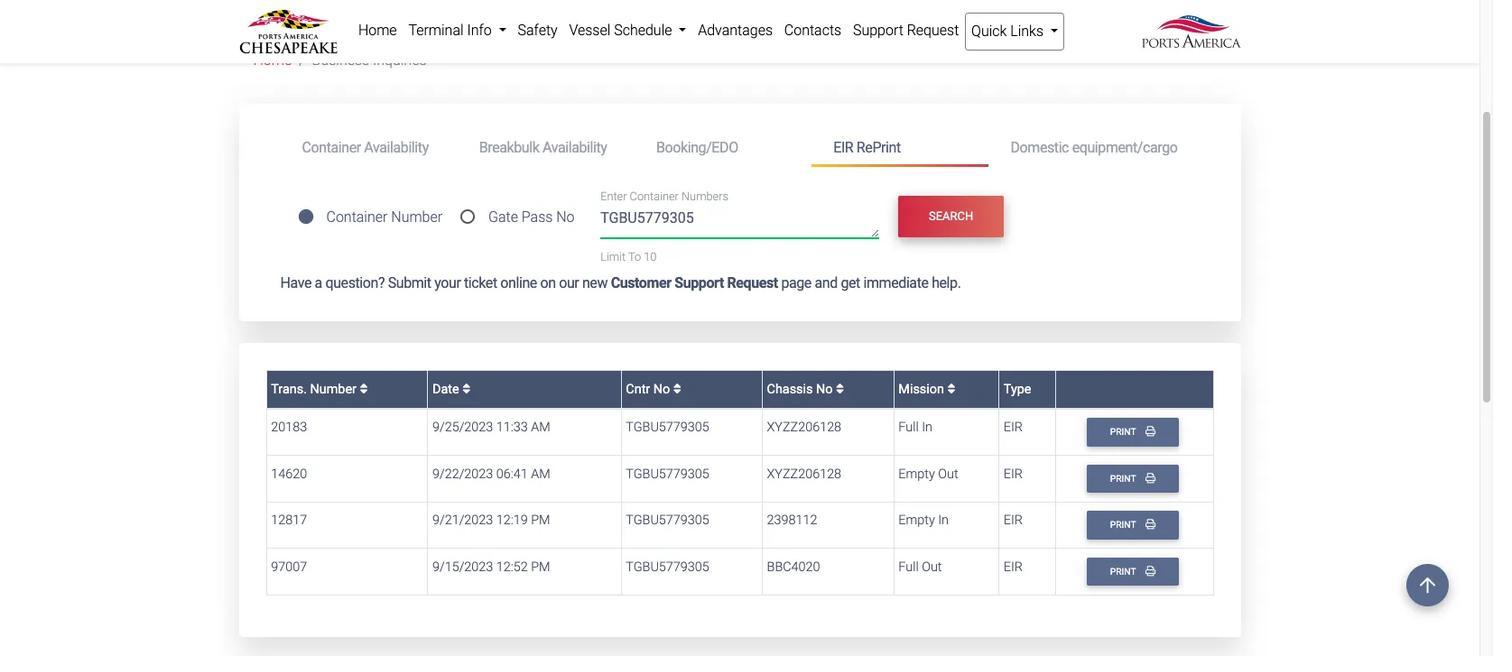 Task type: describe. For each thing, give the bounding box(es) containing it.
print for empty in
[[1110, 520, 1139, 531]]

new
[[582, 274, 608, 292]]

inquiries
[[373, 52, 427, 69]]

1 horizontal spatial home
[[358, 22, 397, 39]]

to
[[628, 250, 641, 263]]

quick links
[[972, 23, 1047, 40]]

trans.
[[271, 382, 307, 397]]

container number
[[326, 209, 443, 226]]

12:19
[[496, 513, 528, 529]]

date
[[432, 382, 462, 397]]

quick
[[972, 23, 1007, 40]]

06:41
[[496, 467, 528, 482]]

submit
[[388, 274, 431, 292]]

1 vertical spatial support
[[675, 274, 724, 292]]

9/25/2023
[[432, 420, 493, 436]]

customer support request link
[[611, 274, 778, 292]]

eir reprint link
[[812, 131, 989, 167]]

no for cntr no
[[654, 382, 670, 397]]

terminal
[[409, 22, 464, 39]]

cntr no
[[626, 382, 673, 397]]

tgbu5779305 for 9/22/2023 06:41 am
[[626, 467, 709, 482]]

sort image for date
[[462, 382, 471, 395]]

sort image for trans. number
[[360, 382, 368, 395]]

breakbulk availability link
[[458, 131, 635, 164]]

xyzz206128 for empty
[[767, 467, 842, 482]]

gate pass no
[[489, 209, 575, 226]]

vessel schedule link
[[564, 13, 692, 49]]

12817
[[271, 513, 307, 529]]

am for 9/25/2023 11:33 am
[[531, 420, 551, 436]]

have a question? submit your ticket online on our new customer support request page and get immediate help.
[[280, 274, 961, 292]]

2398112
[[767, 513, 818, 529]]

tgbu5779305 for 9/21/2023 12:19 pm
[[626, 513, 709, 529]]

enter container numbers
[[601, 190, 729, 203]]

limit
[[601, 250, 626, 263]]

and
[[815, 274, 838, 292]]

sort image for chassis no
[[836, 382, 844, 395]]

9/21/2023 12:19 pm
[[432, 513, 550, 529]]

print link for full out
[[1087, 558, 1179, 586]]

empty in
[[899, 513, 949, 529]]

empty for empty in
[[899, 513, 935, 529]]

print image for empty in
[[1146, 520, 1156, 530]]

sort image for cntr no
[[673, 382, 682, 395]]

business inquiries
[[312, 52, 427, 69]]

online
[[501, 274, 537, 292]]

out for empty out
[[938, 467, 959, 482]]

container availability link
[[280, 131, 458, 164]]

limit to 10
[[601, 250, 657, 263]]

mission link
[[899, 382, 956, 397]]

out for full out
[[922, 560, 942, 575]]

container availability
[[302, 139, 429, 156]]

pass
[[522, 209, 553, 226]]

10
[[644, 250, 657, 263]]

9/25/2023 11:33 am
[[432, 420, 551, 436]]

11:33
[[496, 420, 528, 436]]

14620
[[271, 467, 307, 482]]

9/15/2023
[[432, 560, 493, 575]]

booking/edo link
[[635, 131, 812, 164]]

question?
[[325, 274, 385, 292]]

full for full in
[[899, 420, 919, 436]]

full for full out
[[899, 560, 919, 575]]

ticket
[[464, 274, 497, 292]]

bbc4020
[[767, 560, 820, 575]]

chassis no link
[[767, 382, 844, 397]]

pm for 9/21/2023 12:19 pm
[[531, 513, 550, 529]]

print image for empty out
[[1146, 473, 1156, 483]]

full in
[[899, 420, 933, 436]]

gate
[[489, 209, 518, 226]]

domestic equipment/cargo link
[[989, 131, 1200, 164]]

reprint
[[857, 139, 901, 156]]

vessel schedule
[[569, 22, 676, 39]]

chassis
[[767, 382, 813, 397]]

contacts
[[784, 22, 842, 39]]

vessel
[[569, 22, 611, 39]]

pm for 9/15/2023 12:52 pm
[[531, 560, 550, 575]]

availability for container availability
[[364, 139, 429, 156]]

date link
[[432, 382, 471, 397]]

support request link
[[847, 13, 965, 49]]

1 vertical spatial container
[[630, 190, 679, 203]]

eir for empty in
[[1004, 513, 1023, 529]]

availability for breakbulk availability
[[543, 139, 607, 156]]

no for chassis no
[[816, 382, 833, 397]]

am for 9/22/2023 06:41 am
[[531, 467, 551, 482]]

container for container number
[[326, 209, 388, 226]]

contacts link
[[779, 13, 847, 49]]

12:52
[[496, 560, 528, 575]]



Task type: vqa. For each thing, say whether or not it's contained in the screenshot.


Task type: locate. For each thing, give the bounding box(es) containing it.
print link for empty out
[[1087, 465, 1179, 493]]

0 vertical spatial xyzz206128
[[767, 420, 842, 436]]

0 horizontal spatial home link
[[253, 52, 292, 69]]

type
[[1004, 382, 1032, 397]]

search
[[929, 210, 974, 223]]

1 print image from the top
[[1146, 473, 1156, 483]]

breakbulk availability
[[479, 139, 607, 156]]

1 horizontal spatial home link
[[353, 13, 403, 49]]

number
[[391, 209, 443, 226], [310, 382, 357, 397]]

3 print from the top
[[1110, 520, 1139, 531]]

container up question?
[[326, 209, 388, 226]]

availability up container number
[[364, 139, 429, 156]]

chassis no
[[767, 382, 836, 397]]

have
[[280, 274, 312, 292]]

0 vertical spatial pm
[[531, 513, 550, 529]]

empty for empty out
[[899, 467, 935, 482]]

domestic
[[1011, 139, 1069, 156]]

1 horizontal spatial no
[[654, 382, 670, 397]]

0 vertical spatial am
[[531, 420, 551, 436]]

advantages link
[[692, 13, 779, 49]]

empty up full out
[[899, 513, 935, 529]]

print image for full out
[[1146, 566, 1156, 576]]

container right enter
[[630, 190, 679, 203]]

sort image inside date 'link'
[[462, 382, 471, 395]]

1 vertical spatial home link
[[253, 52, 292, 69]]

0 horizontal spatial sort image
[[462, 382, 471, 395]]

am right 11:33
[[531, 420, 551, 436]]

2 print image from the top
[[1146, 520, 1156, 530]]

2 sort image from the left
[[673, 382, 682, 395]]

container
[[302, 139, 361, 156], [630, 190, 679, 203], [326, 209, 388, 226]]

4 print from the top
[[1110, 566, 1139, 578]]

schedule
[[614, 22, 672, 39]]

2 pm from the top
[[531, 560, 550, 575]]

97007
[[271, 560, 307, 575]]

equipment/cargo
[[1072, 139, 1178, 156]]

1 vertical spatial out
[[922, 560, 942, 575]]

empty down full in
[[899, 467, 935, 482]]

2 full from the top
[[899, 560, 919, 575]]

2 print from the top
[[1110, 473, 1139, 485]]

safety link
[[512, 13, 564, 49]]

1 pm from the top
[[531, 513, 550, 529]]

0 vertical spatial home link
[[353, 13, 403, 49]]

availability inside container availability link
[[364, 139, 429, 156]]

out down empty in
[[922, 560, 942, 575]]

your
[[435, 274, 461, 292]]

request
[[907, 22, 959, 39], [727, 274, 778, 292]]

support
[[853, 22, 904, 39], [675, 274, 724, 292]]

1 horizontal spatial sort image
[[673, 382, 682, 395]]

2 am from the top
[[531, 467, 551, 482]]

advantages
[[698, 22, 773, 39]]

cntr no link
[[626, 382, 682, 397]]

in
[[922, 420, 933, 436], [938, 513, 949, 529]]

xyzz206128 up 2398112
[[767, 467, 842, 482]]

0 vertical spatial number
[[391, 209, 443, 226]]

0 horizontal spatial number
[[310, 382, 357, 397]]

customer
[[611, 274, 671, 292]]

info
[[467, 22, 492, 39]]

request left 'quick'
[[907, 22, 959, 39]]

full down empty in
[[899, 560, 919, 575]]

print image
[[1146, 473, 1156, 483], [1146, 566, 1156, 576]]

eir reprint
[[834, 139, 901, 156]]

2 tgbu5779305 from the top
[[626, 467, 709, 482]]

sort image for mission
[[948, 382, 956, 395]]

1 print from the top
[[1110, 426, 1139, 438]]

xyzz206128 down chassis no link
[[767, 420, 842, 436]]

full down mission
[[899, 420, 919, 436]]

no right chassis at the bottom right
[[816, 382, 833, 397]]

print link
[[1087, 418, 1179, 447], [1087, 465, 1179, 493], [1087, 511, 1179, 540], [1087, 558, 1179, 586]]

0 vertical spatial home
[[358, 22, 397, 39]]

request left page
[[727, 274, 778, 292]]

4 tgbu5779305 from the top
[[626, 560, 709, 575]]

availability inside breakbulk availability link
[[543, 139, 607, 156]]

go to top image
[[1407, 564, 1449, 607]]

1 horizontal spatial sort image
[[948, 382, 956, 395]]

print for full out
[[1110, 566, 1139, 578]]

out up empty in
[[938, 467, 959, 482]]

1 tgbu5779305 from the top
[[626, 420, 709, 436]]

0 horizontal spatial in
[[922, 420, 933, 436]]

1 sort image from the left
[[360, 382, 368, 395]]

1 print image from the top
[[1146, 426, 1156, 437]]

0 horizontal spatial support
[[675, 274, 724, 292]]

3 print link from the top
[[1087, 511, 1179, 540]]

tgbu5779305 for 9/25/2023 11:33 am
[[626, 420, 709, 436]]

1 vertical spatial request
[[727, 274, 778, 292]]

0 horizontal spatial home
[[253, 52, 292, 69]]

sort image inside chassis no link
[[836, 382, 844, 395]]

number for trans. number
[[310, 382, 357, 397]]

sort image right chassis at the bottom right
[[836, 382, 844, 395]]

in down mission link
[[922, 420, 933, 436]]

in for empty in
[[938, 513, 949, 529]]

4 print link from the top
[[1087, 558, 1179, 586]]

sort image inside trans. number link
[[360, 382, 368, 395]]

3 sort image from the left
[[836, 382, 844, 395]]

Enter Container Numbers text field
[[601, 207, 879, 238]]

1 vertical spatial full
[[899, 560, 919, 575]]

on
[[540, 274, 556, 292]]

home link left 'business'
[[253, 52, 292, 69]]

no right the 'cntr'
[[654, 382, 670, 397]]

number for container number
[[391, 209, 443, 226]]

mission
[[899, 382, 948, 397]]

print for empty out
[[1110, 473, 1139, 485]]

1 sort image from the left
[[462, 382, 471, 395]]

1 vertical spatial empty
[[899, 513, 935, 529]]

1 vertical spatial pm
[[531, 560, 550, 575]]

trans. number link
[[271, 382, 368, 397]]

3 tgbu5779305 from the top
[[626, 513, 709, 529]]

1 xyzz206128 from the top
[[767, 420, 842, 436]]

trans. number
[[271, 382, 360, 397]]

print image
[[1146, 426, 1156, 437], [1146, 520, 1156, 530]]

2 print link from the top
[[1087, 465, 1179, 493]]

empty
[[899, 467, 935, 482], [899, 513, 935, 529]]

availability up enter
[[543, 139, 607, 156]]

number up submit
[[391, 209, 443, 226]]

no
[[556, 209, 575, 226], [654, 382, 670, 397], [816, 382, 833, 397]]

tgbu5779305 for 9/15/2023 12:52 pm
[[626, 560, 709, 575]]

domestic equipment/cargo
[[1011, 139, 1178, 156]]

help.
[[932, 274, 961, 292]]

terminal info
[[409, 22, 495, 39]]

0 vertical spatial in
[[922, 420, 933, 436]]

1 vertical spatial home
[[253, 52, 292, 69]]

availability
[[364, 139, 429, 156], [543, 139, 607, 156]]

0 vertical spatial print image
[[1146, 473, 1156, 483]]

support request
[[853, 22, 959, 39]]

sort image right the 'cntr'
[[673, 382, 682, 395]]

1 horizontal spatial number
[[391, 209, 443, 226]]

1 availability from the left
[[364, 139, 429, 156]]

home left 'business'
[[253, 52, 292, 69]]

page
[[781, 274, 812, 292]]

sort image up 9/25/2023
[[462, 382, 471, 395]]

xyzz206128
[[767, 420, 842, 436], [767, 467, 842, 482]]

9/22/2023
[[432, 467, 493, 482]]

business
[[312, 52, 369, 69]]

1 horizontal spatial support
[[853, 22, 904, 39]]

quick links link
[[965, 13, 1065, 51]]

1 vertical spatial xyzz206128
[[767, 467, 842, 482]]

1 horizontal spatial availability
[[543, 139, 607, 156]]

2 availability from the left
[[543, 139, 607, 156]]

pm right 12:52
[[531, 560, 550, 575]]

eir for full in
[[1004, 420, 1023, 436]]

sort image
[[462, 382, 471, 395], [948, 382, 956, 395]]

full
[[899, 420, 919, 436], [899, 560, 919, 575]]

container for container availability
[[302, 139, 361, 156]]

pm
[[531, 513, 550, 529], [531, 560, 550, 575]]

2 vertical spatial container
[[326, 209, 388, 226]]

sort image right trans.
[[360, 382, 368, 395]]

2 horizontal spatial sort image
[[836, 382, 844, 395]]

enter
[[601, 190, 627, 203]]

out
[[938, 467, 959, 482], [922, 560, 942, 575]]

sort image left type
[[948, 382, 956, 395]]

1 vertical spatial am
[[531, 467, 551, 482]]

empty out
[[899, 467, 959, 482]]

2 print image from the top
[[1146, 566, 1156, 576]]

safety
[[518, 22, 558, 39]]

0 horizontal spatial availability
[[364, 139, 429, 156]]

support right customer
[[675, 274, 724, 292]]

1 print link from the top
[[1087, 418, 1179, 447]]

sort image
[[360, 382, 368, 395], [673, 382, 682, 395], [836, 382, 844, 395]]

0 vertical spatial empty
[[899, 467, 935, 482]]

in for full in
[[922, 420, 933, 436]]

am
[[531, 420, 551, 436], [531, 467, 551, 482]]

terminal info link
[[403, 13, 512, 49]]

1 horizontal spatial request
[[907, 22, 959, 39]]

1 vertical spatial in
[[938, 513, 949, 529]]

support right the 'contacts'
[[853, 22, 904, 39]]

home up business inquiries on the left top
[[358, 22, 397, 39]]

number right trans.
[[310, 382, 357, 397]]

1 vertical spatial print image
[[1146, 520, 1156, 530]]

full out
[[899, 560, 942, 575]]

0 vertical spatial out
[[938, 467, 959, 482]]

pm right the 12:19
[[531, 513, 550, 529]]

1 vertical spatial number
[[310, 382, 357, 397]]

no right pass
[[556, 209, 575, 226]]

container down 'business'
[[302, 139, 361, 156]]

immediate
[[864, 274, 929, 292]]

1 full from the top
[[899, 420, 919, 436]]

am right 06:41
[[531, 467, 551, 482]]

booking/edo
[[656, 139, 738, 156]]

9/21/2023
[[432, 513, 493, 529]]

0 vertical spatial request
[[907, 22, 959, 39]]

2 empty from the top
[[899, 513, 935, 529]]

links
[[1011, 23, 1044, 40]]

breakbulk
[[479, 139, 539, 156]]

1 am from the top
[[531, 420, 551, 436]]

2 sort image from the left
[[948, 382, 956, 395]]

2 xyzz206128 from the top
[[767, 467, 842, 482]]

0 horizontal spatial no
[[556, 209, 575, 226]]

9/15/2023 12:52 pm
[[432, 560, 550, 575]]

1 empty from the top
[[899, 467, 935, 482]]

1 vertical spatial print image
[[1146, 566, 1156, 576]]

tgbu5779305
[[626, 420, 709, 436], [626, 467, 709, 482], [626, 513, 709, 529], [626, 560, 709, 575]]

0 vertical spatial full
[[899, 420, 919, 436]]

home link up business inquiries on the left top
[[353, 13, 403, 49]]

0 vertical spatial print image
[[1146, 426, 1156, 437]]

search button
[[898, 196, 1005, 238]]

1 horizontal spatial in
[[938, 513, 949, 529]]

2 horizontal spatial no
[[816, 382, 833, 397]]

print link for full in
[[1087, 418, 1179, 447]]

eir for empty out
[[1004, 467, 1023, 482]]

9/22/2023 06:41 am
[[432, 467, 551, 482]]

print image for full in
[[1146, 426, 1156, 437]]

xyzz206128 for full
[[767, 420, 842, 436]]

eir for full out
[[1004, 560, 1023, 575]]

20183
[[271, 420, 307, 436]]

in down the empty out
[[938, 513, 949, 529]]

cntr
[[626, 382, 650, 397]]

sort image inside cntr no link
[[673, 382, 682, 395]]

print link for empty in
[[1087, 511, 1179, 540]]

sort image inside mission link
[[948, 382, 956, 395]]

0 vertical spatial container
[[302, 139, 361, 156]]

0 vertical spatial support
[[853, 22, 904, 39]]

0 horizontal spatial request
[[727, 274, 778, 292]]

home
[[358, 22, 397, 39], [253, 52, 292, 69]]

print for full in
[[1110, 426, 1139, 438]]

numbers
[[682, 190, 729, 203]]

home link
[[353, 13, 403, 49], [253, 52, 292, 69]]

0 horizontal spatial sort image
[[360, 382, 368, 395]]

eir
[[834, 139, 854, 156], [1004, 420, 1023, 436], [1004, 467, 1023, 482], [1004, 513, 1023, 529], [1004, 560, 1023, 575]]

get
[[841, 274, 860, 292]]



